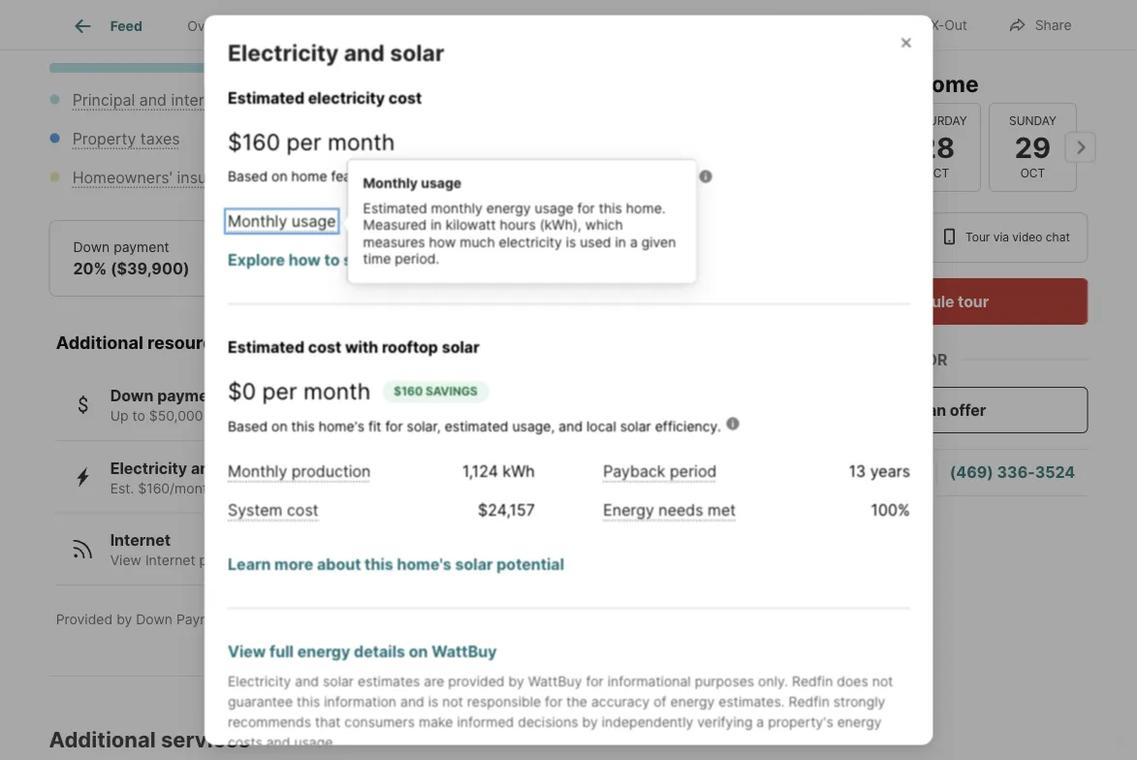 Task type: locate. For each thing, give the bounding box(es) containing it.
per down estimated electricity cost
[[286, 128, 321, 155]]

0 vertical spatial $160
[[227, 128, 280, 155]]

1 vertical spatial home
[[291, 168, 327, 184]]

0 vertical spatial is
[[565, 233, 576, 250]]

out
[[944, 17, 967, 33]]

month up interest
[[187, 2, 267, 32]]

solar down sale
[[390, 38, 444, 66]]

usage for monthly usage estimated monthly energy usage for this home. measured in kilowatt hours (kwh), which measures how much electricity is used in a given time period.
[[420, 174, 461, 191]]

loan
[[434, 239, 465, 256]]

0 vertical spatial home
[[918, 70, 979, 97]]

1 vertical spatial 1,124
[[462, 462, 498, 481]]

down up up
[[110, 387, 154, 406]]

for up the
[[585, 673, 603, 689]]

down for ($39,900)
[[73, 239, 110, 256]]

learn more about this home's solar potential link
[[227, 555, 564, 574]]

electricity and solar estimates are provided by wattbuy for informational purposes only. redfin does not guarantee this information and is not responsible for the accuracy of energy estimates. redfin strongly recommends that consumers make informed decisions by independently verifying a property's energy costs and usage.
[[227, 673, 893, 751]]

1 1,124 kwh from the top
[[462, 212, 534, 230]]

per for $1,648
[[140, 2, 181, 32]]

details right reset popup button
[[352, 18, 395, 34]]

offer
[[950, 400, 986, 419]]

1 horizontal spatial save
[[343, 250, 378, 269]]

1 vertical spatial additional
[[49, 727, 156, 753]]

1 vertical spatial payment
[[157, 387, 224, 406]]

available inside down payment assistance up to $50,000 available from 20 programs
[[207, 408, 263, 425]]

electricity for electricity and solar
[[227, 38, 338, 66]]

based
[[227, 168, 267, 184], [227, 418, 267, 434]]

$160 up solar,
[[393, 384, 422, 398]]

None button
[[796, 102, 885, 193], [892, 103, 981, 192], [988, 103, 1077, 192], [796, 102, 885, 193], [892, 103, 981, 192], [988, 103, 1077, 192]]

property down principal
[[72, 130, 136, 148]]

per left overview
[[140, 2, 181, 32]]

which
[[585, 216, 623, 233]]

0 vertical spatial cost
[[388, 88, 421, 107]]

view up provided
[[110, 553, 141, 569]]

about
[[316, 555, 361, 574]]

details for loan details 30-yr fixed, 8.21%
[[469, 239, 511, 256]]

2 horizontal spatial a
[[837, 463, 846, 482]]

monthly usage estimated monthly energy usage for this home. measured in kilowatt hours (kwh), which measures how much electricity is used in a given time period.
[[363, 174, 676, 267]]

0 horizontal spatial is
[[428, 693, 438, 710]]

next image
[[1065, 132, 1096, 163]]

1,124 kwh for monthly usage
[[462, 212, 534, 230]]

$160 up insurance
[[227, 128, 280, 155]]

1 horizontal spatial tour
[[958, 292, 989, 311]]

energy down wattbuy,
[[297, 642, 350, 661]]

interest
[[171, 91, 227, 110]]

tab list
[[49, 0, 685, 49]]

1 horizontal spatial wattbuy
[[528, 673, 582, 689]]

2 vertical spatial electricity
[[227, 673, 291, 689]]

1 horizontal spatial home
[[438, 553, 474, 569]]

view inside internet view internet plans and providers available for this home
[[110, 553, 141, 569]]

this inside electricity and solar estimates are provided by wattbuy for informational purposes only. redfin does not guarantee this information and is not responsible for the accuracy of energy estimates. redfin strongly recommends that consumers make informed decisions by independently verifying a property's energy costs and usage.
[[296, 693, 320, 710]]

1,124
[[462, 212, 498, 230], [462, 462, 498, 481]]

oct inside saturday 28 oct
[[924, 166, 949, 180]]

a left given
[[630, 233, 637, 250]]

allconnect
[[393, 611, 462, 628]]

available inside internet view internet plans and providers available for this home
[[329, 553, 385, 569]]

down up 20%
[[73, 239, 110, 256]]

energy needs met
[[603, 500, 735, 519]]

electricity up guarantee in the left of the page
[[227, 673, 291, 689]]

tour for go
[[821, 70, 866, 97]]

full
[[269, 642, 293, 661]]

1 vertical spatial is
[[428, 693, 438, 710]]

energy up hours on the top left of the page
[[486, 199, 530, 216]]

home inside electricity and solar dialog
[[291, 168, 327, 184]]

save inside electricity and solar dialog
[[343, 250, 378, 269]]

chat
[[1046, 230, 1070, 244]]

and inside electricity and solar est. $160/month, save                  $160 with rooftop solar
[[191, 459, 219, 478]]

weather
[[391, 168, 443, 184]]

8.21%
[[527, 259, 572, 278]]

1 vertical spatial details
[[469, 239, 511, 256]]

electricity and solar
[[227, 38, 444, 66]]

to inside electricity and solar dialog
[[324, 250, 339, 269]]

from
[[267, 408, 296, 425]]

1 vertical spatial with
[[292, 480, 320, 497]]

cost down monthly production
[[286, 500, 318, 519]]

price
[[309, 239, 341, 256]]

month
[[187, 2, 267, 32], [327, 128, 394, 155], [303, 377, 370, 404]]

electricity inside the monthly usage estimated monthly energy usage for this home. measured in kilowatt hours (kwh), which measures how much electricity is used in a given time period.
[[498, 233, 561, 250]]

1,124 up much on the left of the page
[[462, 212, 498, 230]]

explore how to save by switching electricity plans link
[[227, 250, 604, 269]]

payment up ($39,900)
[[114, 239, 169, 256]]

1 horizontal spatial usage
[[420, 174, 461, 191]]

to left time
[[324, 250, 339, 269]]

0 vertical spatial to
[[324, 250, 339, 269]]

1 vertical spatial 1,124 kwh
[[462, 462, 534, 481]]

0 horizontal spatial rooftop
[[324, 480, 371, 497]]

given
[[641, 233, 676, 250]]

2 based from the top
[[227, 418, 267, 434]]

$160
[[227, 128, 280, 155], [393, 384, 422, 398], [257, 480, 289, 497]]

additional resources
[[56, 332, 233, 353]]

plans inside electricity and solar dialog
[[563, 250, 604, 269]]

monthly for monthly production
[[227, 462, 287, 481]]

estimated up assistance
[[227, 338, 304, 356]]

$160  per month
[[227, 128, 394, 155]]

monthly inside the monthly usage estimated monthly energy usage for this home. measured in kilowatt hours (kwh), which measures how much electricity is used in a given time period.
[[363, 174, 417, 191]]

0 horizontal spatial usage
[[291, 212, 335, 230]]

measures
[[363, 233, 425, 250]]

monthly usage
[[227, 212, 335, 230]]

view
[[110, 553, 141, 569], [227, 642, 266, 661]]

0 horizontal spatial with
[[292, 480, 320, 497]]

month up programs
[[303, 377, 370, 404]]

month for $160  per month
[[327, 128, 394, 155]]

on for this
[[271, 418, 287, 434]]

a left the 13
[[837, 463, 846, 482]]

principal
[[72, 91, 135, 110]]

0 horizontal spatial in
[[430, 216, 441, 233]]

down inside down payment assistance up to $50,000 available from 20 programs
[[110, 387, 154, 406]]

0 horizontal spatial to
[[132, 408, 145, 425]]

measured
[[363, 216, 426, 233]]

month for $1,648 per month
[[187, 2, 267, 32]]

month up features,
[[327, 128, 394, 155]]

and down are
[[400, 693, 424, 710]]

0 horizontal spatial available
[[207, 408, 263, 425]]

0 horizontal spatial a
[[630, 233, 637, 250]]

energy right of
[[670, 693, 714, 710]]

plans down used
[[563, 250, 604, 269]]

2 vertical spatial a
[[756, 714, 764, 730]]

electricity up est.
[[110, 459, 187, 478]]

provided by down payment resource, wattbuy, and allconnect
[[56, 611, 462, 628]]

1 vertical spatial electricity
[[110, 459, 187, 478]]

in down monthly on the left top
[[430, 216, 441, 233]]

payment inside 'down payment 20% ($39,900)'
[[114, 239, 169, 256]]

monthly up system
[[227, 462, 287, 481]]

0 vertical spatial plans
[[563, 250, 604, 269]]

home's up allconnect
[[397, 555, 451, 574]]

0 horizontal spatial not
[[442, 693, 463, 710]]

plans inside internet view internet plans and providers available for this home
[[199, 553, 233, 569]]

this up that
[[296, 693, 320, 710]]

estimated for electricity
[[227, 88, 304, 107]]

on down allconnect
[[408, 642, 428, 661]]

1,124 down estimated
[[462, 462, 498, 481]]

is inside electricity and solar estimates are provided by wattbuy for informational purposes only. redfin does not guarantee this information and is not responsible for the accuracy of energy estimates. redfin strongly recommends that consumers make informed decisions by independently verifying a property's energy costs and usage.
[[428, 693, 438, 710]]

this inside internet view internet plans and providers available for this home
[[410, 553, 434, 569]]

1 vertical spatial how
[[288, 250, 320, 269]]

1 horizontal spatial plans
[[563, 250, 604, 269]]

estimates
[[357, 673, 420, 689]]

home up allconnect
[[438, 553, 474, 569]]

0 vertical spatial local
[[557, 168, 586, 184]]

0 vertical spatial electricity
[[227, 38, 338, 66]]

home inside internet view internet plans and providers available for this home
[[438, 553, 474, 569]]

is inside the monthly usage estimated monthly energy usage for this home. measured in kilowatt hours (kwh), which measures how much electricity is used in a given time period.
[[565, 233, 576, 250]]

resource,
[[236, 611, 300, 628]]

available for assistance
[[207, 408, 263, 425]]

(469) 336-3524
[[950, 463, 1075, 482]]

is for used
[[565, 233, 576, 250]]

0 vertical spatial not
[[872, 673, 893, 689]]

and up taxes
[[139, 91, 167, 110]]

this up the saturday in the right top of the page
[[871, 70, 912, 97]]

0 horizontal spatial home's
[[318, 418, 364, 434]]

property details tab
[[270, 3, 417, 49]]

independently
[[601, 714, 693, 730]]

1 oct from the left
[[924, 166, 949, 180]]

payment for assistance
[[157, 387, 224, 406]]

monthly for monthly usage estimated monthly energy usage for this home. measured in kilowatt hours (kwh), which measures how much electricity is used in a given time period.
[[363, 174, 417, 191]]

usage up (kwh),
[[534, 199, 573, 216]]

by up responsible
[[508, 673, 524, 689]]

1 vertical spatial per
[[286, 128, 321, 155]]

based down $0 at the left of page
[[227, 418, 267, 434]]

energy needs met link
[[603, 500, 735, 519]]

1 vertical spatial estimated
[[363, 199, 427, 216]]

rooftop up $160  savings
[[381, 338, 438, 356]]

schools tab
[[573, 3, 669, 49]]

1 horizontal spatial not
[[872, 673, 893, 689]]

1 vertical spatial wattbuy
[[528, 673, 582, 689]]

how
[[429, 233, 455, 250], [288, 250, 320, 269]]

$199,500
[[267, 259, 341, 278]]

kwh for usage
[[502, 212, 534, 230]]

usage up monthly on the left top
[[420, 174, 461, 191]]

1 vertical spatial save
[[223, 480, 253, 497]]

per for $0
[[262, 377, 297, 404]]

system cost link
[[227, 500, 318, 519]]

ask
[[804, 463, 833, 482]]

is down (kwh),
[[565, 233, 576, 250]]

oct inside sunday 29 oct
[[1020, 166, 1045, 180]]

2 1,124 kwh from the top
[[462, 462, 534, 481]]

2 vertical spatial monthly
[[227, 462, 287, 481]]

details up fixed,
[[469, 239, 511, 256]]

1 horizontal spatial in
[[615, 233, 626, 250]]

1 vertical spatial on
[[271, 418, 287, 434]]

home down $160  per month
[[291, 168, 327, 184]]

sale & tax history tab
[[417, 3, 573, 49]]

1 horizontal spatial available
[[329, 553, 385, 569]]

internet view internet plans and providers available for this home
[[110, 531, 474, 569]]

not right does
[[872, 673, 893, 689]]

usage.
[[294, 734, 336, 751]]

homeowners'
[[72, 168, 173, 187]]

0 vertical spatial 1,124 kwh
[[462, 212, 534, 230]]

for inside the monthly usage estimated monthly energy usage for this home. measured in kilowatt hours (kwh), which measures how much electricity is used in a given time period.
[[577, 199, 595, 216]]

local up payback
[[586, 418, 616, 434]]

1 based from the top
[[227, 168, 267, 184]]

for right fit
[[385, 418, 403, 434]]

homeowners' insurance
[[72, 168, 248, 187]]

($39,900)
[[111, 259, 190, 278]]

1 vertical spatial to
[[132, 408, 145, 425]]

additional
[[56, 332, 143, 353], [49, 727, 156, 753]]

pre-
[[618, 7, 650, 26]]

2 vertical spatial month
[[303, 377, 370, 404]]

0 vertical spatial view
[[110, 553, 141, 569]]

$24,157
[[477, 500, 534, 519]]

1 horizontal spatial is
[[565, 233, 576, 250]]

to right up
[[132, 408, 145, 425]]

0 vertical spatial kwh
[[502, 212, 534, 230]]

0 horizontal spatial save
[[223, 480, 253, 497]]

property inside tab
[[293, 18, 348, 34]]

2 1,124 from the top
[[462, 462, 498, 481]]

electricity inside electricity and solar estimates are provided by wattbuy for informational purposes only. redfin does not guarantee this information and is not responsible for the accuracy of energy estimates. redfin strongly recommends that consumers make informed decisions by independently verifying a property's energy costs and usage.
[[227, 673, 291, 689]]

providers
[[265, 553, 325, 569]]

kwh up loan details 30-yr fixed, 8.21% on the top of page
[[502, 212, 534, 230]]

a down estimates.
[[756, 714, 764, 730]]

0 horizontal spatial property
[[72, 130, 136, 148]]

0 vertical spatial available
[[207, 408, 263, 425]]

0 vertical spatial save
[[343, 250, 378, 269]]

view down provided by down payment resource, wattbuy, and allconnect
[[227, 642, 266, 661]]

1 kwh from the top
[[502, 212, 534, 230]]

1 vertical spatial $160
[[393, 384, 422, 398]]

payment inside down payment assistance up to $50,000 available from 20 programs
[[157, 387, 224, 406]]

payment for 20%
[[114, 239, 169, 256]]

0 vertical spatial property
[[293, 18, 348, 34]]

1 horizontal spatial a
[[756, 714, 764, 730]]

estimated up $160  per month
[[227, 88, 304, 107]]

0 vertical spatial how
[[429, 233, 455, 250]]

additional services
[[49, 727, 250, 753]]

0 horizontal spatial how
[[288, 250, 320, 269]]

needs
[[658, 500, 703, 519]]

electricity and solar element
[[227, 15, 467, 66]]

home up the saturday in the right top of the page
[[918, 70, 979, 97]]

accuracy
[[591, 693, 649, 710]]

electricity
[[308, 88, 385, 107], [590, 168, 653, 184], [498, 233, 561, 250], [482, 250, 559, 269]]

1 vertical spatial tour
[[958, 292, 989, 311]]

based on this home's fit for solar, estimated usage, and local solar efficiency.
[[227, 418, 721, 434]]

favorite button
[[768, 4, 879, 44]]

solar inside electricity and solar estimates are provided by wattbuy for informational purposes only. redfin does not guarantee this information and is not responsible for the accuracy of energy estimates. redfin strongly recommends that consumers make informed decisions by independently verifying a property's energy costs and usage.
[[322, 673, 353, 689]]

tour right go
[[821, 70, 866, 97]]

option
[[785, 212, 926, 263]]

0 vertical spatial month
[[187, 2, 267, 32]]

with inside electricity and solar est. $160/month, save                  $160 with rooftop solar
[[292, 480, 320, 497]]

how down monthly usage
[[288, 250, 320, 269]]

0 vertical spatial per
[[140, 2, 181, 32]]

how up switching
[[429, 233, 455, 250]]

by
[[382, 250, 401, 269], [116, 611, 132, 628], [508, 673, 524, 689], [582, 714, 597, 730]]

details up estimates
[[353, 642, 405, 661]]

based on home features, weather and climate, and local electricity rates.
[[227, 168, 694, 184]]

1 vertical spatial down
[[110, 387, 154, 406]]

available down $0 at the left of page
[[207, 408, 263, 425]]

0 vertical spatial with
[[345, 338, 378, 356]]

0 horizontal spatial tour
[[821, 70, 866, 97]]

wattbuy inside electricity and solar estimates are provided by wattbuy for informational purposes only. redfin does not guarantee this information and is not responsible for the accuracy of energy estimates. redfin strongly recommends that consumers make informed decisions by independently verifying a property's energy costs and usage.
[[528, 673, 582, 689]]

0 vertical spatial down
[[73, 239, 110, 256]]

1,124 kwh up $24,157
[[462, 462, 534, 481]]

1,124 kwh up much on the left of the page
[[462, 212, 534, 230]]

down inside 'down payment 20% ($39,900)'
[[73, 239, 110, 256]]

for right about
[[389, 553, 407, 569]]

1 vertical spatial property
[[72, 130, 136, 148]]

1 horizontal spatial to
[[324, 250, 339, 269]]

services
[[161, 727, 250, 753]]

tour right schedule
[[958, 292, 989, 311]]

monthly
[[363, 174, 417, 191], [227, 212, 287, 230], [227, 462, 287, 481]]

2 vertical spatial cost
[[286, 500, 318, 519]]

1 vertical spatial local
[[586, 418, 616, 434]]

for up which
[[577, 199, 595, 216]]

details inside loan details 30-yr fixed, 8.21%
[[469, 239, 511, 256]]

insurance
[[177, 168, 248, 187]]

cost up weather
[[388, 88, 421, 107]]

tour
[[821, 70, 866, 97], [958, 292, 989, 311]]

kwh up $24,157
[[502, 462, 534, 481]]

a inside electricity and solar estimates are provided by wattbuy for informational purposes only. redfin does not guarantee this information and is not responsible for the accuracy of energy estimates. redfin strongly recommends that consumers make informed decisions by independently verifying a property's energy costs and usage.
[[756, 714, 764, 730]]

electricity inside electricity and solar est. $160/month, save                  $160 with rooftop solar
[[110, 459, 187, 478]]

oct for 28
[[924, 166, 949, 180]]

solar,
[[406, 418, 440, 434]]

based for based on home features, weather and climate, and local electricity rates.
[[227, 168, 267, 184]]

based up monthly usage
[[227, 168, 267, 184]]

estimated for cost
[[227, 338, 304, 356]]

1 vertical spatial month
[[327, 128, 394, 155]]

sale & tax history
[[439, 18, 551, 34]]

not up make
[[442, 693, 463, 710]]

(kwh),
[[539, 216, 581, 233]]

this up allconnect
[[410, 553, 434, 569]]

details inside tab
[[352, 18, 395, 34]]

1 horizontal spatial with
[[345, 338, 378, 356]]

solar up information
[[322, 673, 353, 689]]

monthly for monthly usage
[[227, 212, 287, 230]]

down left payment
[[136, 611, 173, 628]]

and left more
[[237, 553, 261, 569]]

1 1,124 from the top
[[462, 212, 498, 230]]

$160 for $160  savings
[[393, 384, 422, 398]]

0 horizontal spatial plans
[[199, 553, 233, 569]]

down payment 20% ($39,900)
[[73, 239, 190, 278]]

electricity down reset popup button
[[227, 38, 338, 66]]

1 horizontal spatial oct
[[1020, 166, 1045, 180]]

available right providers
[[329, 553, 385, 569]]

internet down est.
[[110, 531, 171, 550]]

monthly production link
[[227, 462, 370, 481]]

save up system
[[223, 480, 253, 497]]

with up system cost on the bottom left of the page
[[292, 480, 320, 497]]

0 vertical spatial tour
[[821, 70, 866, 97]]

a inside the monthly usage estimated monthly energy usage for this home. measured in kilowatt hours (kwh), which measures how much electricity is used in a given time period.
[[630, 233, 637, 250]]

2 oct from the left
[[1020, 166, 1045, 180]]

1 horizontal spatial how
[[429, 233, 455, 250]]

and right usage,
[[558, 418, 582, 434]]

0 vertical spatial redfin
[[792, 673, 833, 689]]

0 horizontal spatial home
[[291, 168, 327, 184]]

wattbuy up provided
[[431, 642, 496, 661]]

go tour this home
[[785, 70, 979, 97]]

estimated inside the monthly usage estimated monthly energy usage for this home. measured in kilowatt hours (kwh), which measures how much electricity is used in a given time period.
[[363, 199, 427, 216]]

2 vertical spatial per
[[262, 377, 297, 404]]

oct down '28'
[[924, 166, 949, 180]]

oct down 29
[[1020, 166, 1045, 180]]

cost for estimated cost with rooftop solar
[[308, 338, 341, 356]]

on left 20
[[271, 418, 287, 434]]

property for property details
[[293, 18, 348, 34]]

x-out
[[931, 17, 967, 33]]

this up which
[[598, 199, 622, 216]]

monthly up measured
[[363, 174, 417, 191]]

payment up the $50,000
[[157, 387, 224, 406]]

and up "view full energy details on wattbuy" at the bottom of page
[[365, 611, 389, 628]]

1 vertical spatial internet
[[145, 553, 195, 569]]

kwh
[[502, 212, 534, 230], [502, 462, 534, 481]]

0 vertical spatial a
[[630, 233, 637, 250]]

in down which
[[615, 233, 626, 250]]

0 vertical spatial internet
[[110, 531, 171, 550]]

0 vertical spatial payment
[[114, 239, 169, 256]]

more
[[274, 555, 313, 574]]

0 vertical spatial details
[[352, 18, 395, 34]]

1 vertical spatial kwh
[[502, 462, 534, 481]]

2 vertical spatial home
[[438, 553, 474, 569]]

feed link
[[71, 15, 142, 38]]

provided
[[448, 673, 504, 689]]

1,124 kwh for monthly production
[[462, 462, 534, 481]]

usage up price
[[291, 212, 335, 230]]

0 vertical spatial 1,124
[[462, 212, 498, 230]]

2 kwh from the top
[[502, 462, 534, 481]]

details for property details
[[352, 18, 395, 34]]

to
[[324, 250, 339, 269], [132, 408, 145, 425]]

tour inside button
[[958, 292, 989, 311]]

1 vertical spatial cost
[[308, 338, 341, 356]]

information
[[324, 693, 396, 710]]

0 horizontal spatial view
[[110, 553, 141, 569]]

internet up payment
[[145, 553, 195, 569]]

2 vertical spatial estimated
[[227, 338, 304, 356]]

usage,
[[512, 418, 554, 434]]

kilowatt
[[445, 216, 495, 233]]



Task type: describe. For each thing, give the bounding box(es) containing it.
view inside electricity and solar dialog
[[227, 642, 266, 661]]

and up monthly on the left top
[[447, 168, 471, 184]]

features,
[[331, 168, 387, 184]]

history
[[507, 18, 551, 34]]

favorite
[[812, 17, 863, 33]]

estimated cost with rooftop solar
[[227, 338, 479, 356]]

payback
[[603, 462, 665, 481]]

share button
[[992, 4, 1088, 44]]

this inside the monthly usage estimated monthly energy usage for this home. measured in kilowatt hours (kwh), which measures how much electricity is used in a given time period.
[[598, 199, 622, 216]]

0 vertical spatial wattbuy
[[431, 642, 496, 661]]

30-
[[434, 259, 462, 278]]

resources
[[147, 332, 233, 353]]

$0  per month
[[227, 377, 370, 404]]

fixed,
[[481, 259, 523, 278]]

and up that
[[294, 673, 318, 689]]

climate,
[[475, 168, 525, 184]]

this down $0  per month
[[291, 418, 314, 434]]

schedule tour
[[884, 292, 989, 311]]

28
[[918, 130, 955, 164]]

potential
[[496, 555, 564, 574]]

13 years
[[848, 462, 910, 481]]

view full energy details on wattbuy
[[227, 642, 496, 661]]

$160 inside electricity and solar est. $160/month, save                  $160 with rooftop solar
[[257, 480, 289, 497]]

for up decisions at bottom
[[544, 693, 562, 710]]

tour via video chat list box
[[785, 212, 1088, 263]]

overview
[[187, 18, 248, 34]]

overview tab
[[165, 3, 270, 49]]

tour via video chat option
[[926, 212, 1088, 263]]

solar left potential
[[455, 555, 492, 574]]

(469) 336-3524 link
[[950, 463, 1075, 482]]

to inside down payment assistance up to $50,000 available from 20 programs
[[132, 408, 145, 425]]

informed
[[457, 714, 514, 730]]

payment
[[176, 611, 233, 628]]

switching
[[404, 250, 479, 269]]

by right provided
[[116, 611, 132, 628]]

much
[[459, 233, 495, 250]]

&
[[471, 18, 479, 34]]

based for based on this home's fit for solar, estimated usage, and local solar efficiency.
[[227, 418, 267, 434]]

electricity for electricity and solar est. $160/month, save                  $160 with rooftop solar
[[110, 459, 187, 478]]

informational
[[607, 673, 690, 689]]

purposes
[[694, 673, 754, 689]]

is for not
[[428, 693, 438, 710]]

and down property details
[[343, 38, 384, 66]]

solar right production
[[375, 480, 406, 497]]

used
[[579, 233, 611, 250]]

2 horizontal spatial home
[[918, 70, 979, 97]]

homeowners' insurance link
[[72, 168, 248, 187]]

1 vertical spatial in
[[615, 233, 626, 250]]

payback period
[[603, 462, 716, 481]]

period
[[669, 462, 716, 481]]

ask a question
[[804, 463, 916, 482]]

1,124 for monthly usage
[[462, 212, 498, 230]]

rooftop inside electricity and solar dialog
[[381, 338, 438, 356]]

$160/month,
[[138, 480, 219, 497]]

electricity for electricity and solar estimates are provided by wattbuy for informational purposes only. redfin does not guarantee this information and is not responsible for the accuracy of energy estimates. redfin strongly recommends that consumers make informed decisions by independently verifying a property's energy costs and usage.
[[227, 673, 291, 689]]

property details
[[293, 18, 395, 34]]

monthly production
[[227, 462, 370, 481]]

an
[[928, 400, 946, 419]]

production
[[291, 462, 370, 481]]

system cost
[[227, 500, 318, 519]]

estimated
[[444, 418, 508, 434]]

and down recommends
[[266, 734, 290, 751]]

on for home
[[271, 168, 287, 184]]

and inside internet view internet plans and providers available for this home
[[237, 553, 261, 569]]

details inside electricity and solar dialog
[[353, 642, 405, 661]]

usage for monthly usage
[[291, 212, 335, 230]]

1 vertical spatial redfin
[[788, 693, 829, 710]]

savings
[[425, 384, 477, 398]]

this right about
[[364, 555, 393, 574]]

that
[[315, 714, 340, 730]]

tab list containing feed
[[49, 0, 685, 49]]

additional for additional services
[[49, 727, 156, 753]]

$0
[[227, 377, 255, 404]]

feed
[[110, 18, 142, 34]]

decisions
[[517, 714, 578, 730]]

electricity and solar dialog
[[204, 15, 933, 760]]

time
[[363, 250, 390, 267]]

reset button
[[306, 1, 351, 36]]

2 vertical spatial down
[[136, 611, 173, 628]]

and right "climate,"
[[529, 168, 553, 184]]

does
[[836, 673, 868, 689]]

20
[[300, 408, 317, 425]]

month for $0  per month
[[303, 377, 370, 404]]

how inside the monthly usage estimated monthly energy usage for this home. measured in kilowatt hours (kwh), which measures how much electricity is used in a given time period.
[[429, 233, 455, 250]]

x-out button
[[887, 4, 984, 44]]

oct for 29
[[1020, 166, 1045, 180]]

by down the
[[582, 714, 597, 730]]

$50,000
[[149, 408, 203, 425]]

estimates.
[[718, 693, 784, 710]]

yr
[[462, 259, 477, 278]]

solar up payback
[[620, 418, 651, 434]]

schools
[[596, 18, 647, 34]]

loan details 30-yr fixed, 8.21%
[[434, 239, 572, 278]]

guarantee
[[227, 693, 292, 710]]

sunday 29 oct
[[1009, 114, 1056, 180]]

save inside electricity and solar est. $160/month, save                  $160 with rooftop solar
[[223, 480, 253, 497]]

sale
[[439, 18, 467, 34]]

sunday
[[1009, 114, 1056, 128]]

$160 for $160  per month
[[227, 128, 280, 155]]

energy inside the monthly usage estimated monthly energy usage for this home. measured in kilowatt hours (kwh), which measures how much electricity is used in a given time period.
[[486, 199, 530, 216]]

solar inside electricity and solar element
[[390, 38, 444, 66]]

1 vertical spatial a
[[837, 463, 846, 482]]

2 horizontal spatial usage
[[534, 199, 573, 216]]

recommends
[[227, 714, 311, 730]]

tour
[[966, 230, 990, 244]]

provided
[[56, 611, 113, 628]]

are
[[424, 673, 444, 689]]

per for $160
[[286, 128, 321, 155]]

available for internet
[[329, 553, 385, 569]]

down for up
[[110, 387, 154, 406]]

additional for additional resources
[[56, 332, 143, 353]]

tour via video chat
[[966, 230, 1070, 244]]

electricity and solar est. $160/month, save                  $160 with rooftop solar
[[110, 459, 406, 497]]

assistance
[[227, 387, 310, 406]]

1,124 for monthly production
[[462, 462, 498, 481]]

2 vertical spatial on
[[408, 642, 428, 661]]

fit
[[368, 418, 381, 434]]

costs
[[227, 734, 262, 751]]

solar up savings
[[441, 338, 479, 356]]

solar up system
[[223, 459, 261, 478]]

by down measures
[[382, 250, 401, 269]]

0 vertical spatial in
[[430, 216, 441, 233]]

kwh for production
[[502, 462, 534, 481]]

cost for system cost
[[286, 500, 318, 519]]

monthly
[[430, 199, 482, 216]]

rooftop inside electricity and solar est. $160/month, save                  $160 with rooftop solar
[[324, 480, 371, 497]]

with inside electricity and solar dialog
[[345, 338, 378, 356]]

1 vertical spatial not
[[442, 693, 463, 710]]

via
[[993, 230, 1009, 244]]

x-
[[931, 17, 944, 33]]

explore how to save by switching electricity plans
[[227, 250, 604, 269]]

strongly
[[833, 693, 885, 710]]

wattbuy,
[[304, 611, 361, 628]]

energy down strongly at bottom
[[837, 714, 881, 730]]

property for property taxes
[[72, 130, 136, 148]]

tax
[[483, 18, 503, 34]]

1 vertical spatial home's
[[397, 555, 451, 574]]

years
[[870, 462, 910, 481]]

principal and interest link
[[72, 91, 227, 110]]

for inside internet view internet plans and providers available for this home
[[389, 553, 407, 569]]

reset
[[307, 8, 350, 27]]

learn
[[227, 555, 270, 574]]

learn more about this home's solar potential
[[227, 555, 564, 574]]

tour for schedule
[[958, 292, 989, 311]]

0 vertical spatial home's
[[318, 418, 364, 434]]

3524
[[1035, 463, 1075, 482]]

property taxes link
[[72, 130, 180, 148]]



Task type: vqa. For each thing, say whether or not it's contained in the screenshot.
plans
yes



